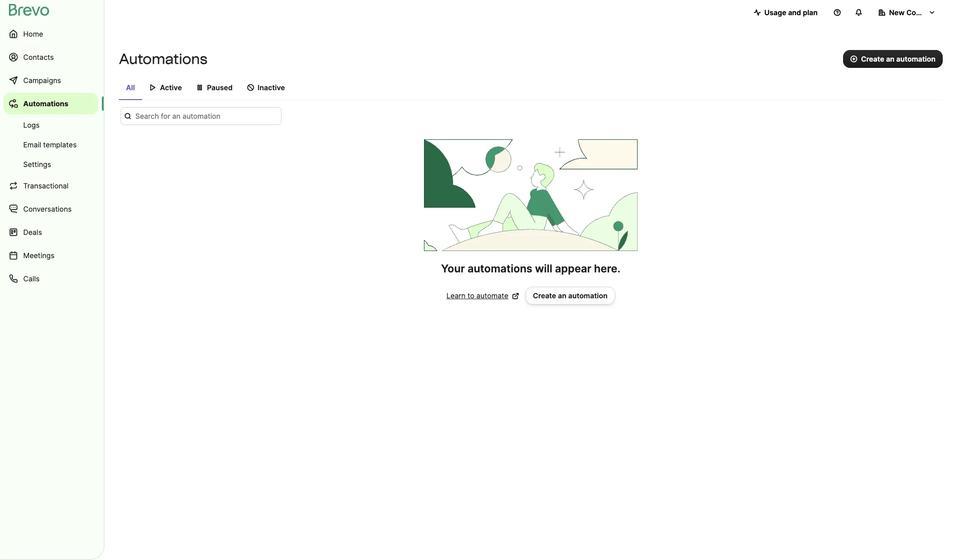 Task type: describe. For each thing, give the bounding box(es) containing it.
automations link
[[4, 93, 98, 114]]

logs
[[23, 121, 40, 130]]

create an automation button inside your automations will appear here. tab panel
[[526, 287, 615, 305]]

meetings
[[23, 251, 55, 260]]

meetings link
[[4, 245, 98, 266]]

your
[[441, 262, 465, 275]]

usage and plan button
[[747, 4, 825, 21]]

dxrbf image
[[247, 84, 254, 91]]

your automations will appear here.
[[441, 262, 621, 275]]

new company button
[[872, 4, 943, 21]]

learn to automate link
[[447, 291, 519, 301]]

inactive
[[258, 83, 285, 92]]

home link
[[4, 23, 98, 45]]

all link
[[119, 79, 142, 100]]

campaigns
[[23, 76, 61, 85]]

new
[[889, 8, 905, 17]]

workflow-list-search-input search field
[[121, 107, 282, 125]]

campaigns link
[[4, 70, 98, 91]]

1 horizontal spatial create an automation
[[861, 55, 936, 63]]

automation inside tab panel
[[568, 291, 608, 300]]

0 horizontal spatial automations
[[23, 99, 68, 108]]

home
[[23, 29, 43, 38]]

here.
[[594, 262, 621, 275]]

your automations will appear here. tab panel
[[119, 107, 943, 305]]

to
[[468, 291, 475, 300]]

email templates
[[23, 140, 77, 149]]

create an automation inside your automations will appear here. tab panel
[[533, 291, 608, 300]]

company
[[907, 8, 940, 17]]

all
[[126, 83, 135, 92]]

and
[[788, 8, 801, 17]]

contacts link
[[4, 46, 98, 68]]

1 horizontal spatial create an automation button
[[843, 50, 943, 68]]

learn
[[447, 291, 466, 300]]

usage
[[765, 8, 787, 17]]

automate
[[477, 291, 509, 300]]

will
[[535, 262, 553, 275]]



Task type: locate. For each thing, give the bounding box(es) containing it.
tab list containing all
[[119, 79, 943, 100]]

dxrbf image
[[149, 84, 156, 91], [196, 84, 203, 91]]

active link
[[142, 79, 189, 99]]

calls link
[[4, 268, 98, 290]]

plan
[[803, 8, 818, 17]]

logs link
[[4, 116, 98, 134]]

create an automation button
[[843, 50, 943, 68], [526, 287, 615, 305]]

transactional link
[[4, 175, 98, 197]]

an inside your automations will appear here. tab panel
[[558, 291, 567, 300]]

inactive link
[[240, 79, 292, 99]]

1 vertical spatial create an automation
[[533, 291, 608, 300]]

1 vertical spatial automations
[[23, 99, 68, 108]]

0 horizontal spatial create an automation button
[[526, 287, 615, 305]]

dxrbf image for active
[[149, 84, 156, 91]]

deals link
[[4, 222, 98, 243]]

new company
[[889, 8, 940, 17]]

dxrbf image inside paused link
[[196, 84, 203, 91]]

usage and plan
[[765, 8, 818, 17]]

dxrbf image inside the 'active' link
[[149, 84, 156, 91]]

conversations
[[23, 205, 72, 214]]

create inside your automations will appear here. tab panel
[[533, 291, 556, 300]]

create an automation
[[861, 55, 936, 63], [533, 291, 608, 300]]

0 vertical spatial automations
[[119, 51, 207, 67]]

settings
[[23, 160, 51, 169]]

tab list
[[119, 79, 943, 100]]

create
[[861, 55, 885, 63], [533, 291, 556, 300]]

calls
[[23, 274, 40, 283]]

settings link
[[4, 156, 98, 173]]

0 vertical spatial create
[[861, 55, 885, 63]]

active
[[160, 83, 182, 92]]

1 horizontal spatial automation
[[897, 55, 936, 63]]

1 vertical spatial an
[[558, 291, 567, 300]]

2 dxrbf image from the left
[[196, 84, 203, 91]]

0 horizontal spatial create
[[533, 291, 556, 300]]

0 vertical spatial create an automation
[[861, 55, 936, 63]]

1 dxrbf image from the left
[[149, 84, 156, 91]]

automations up active
[[119, 51, 207, 67]]

email
[[23, 140, 41, 149]]

learn to automate
[[447, 291, 509, 300]]

1 horizontal spatial automations
[[119, 51, 207, 67]]

email templates link
[[4, 136, 98, 154]]

contacts
[[23, 53, 54, 62]]

1 vertical spatial automation
[[568, 291, 608, 300]]

0 vertical spatial create an automation button
[[843, 50, 943, 68]]

1 horizontal spatial dxrbf image
[[196, 84, 203, 91]]

conversations link
[[4, 198, 98, 220]]

deals
[[23, 228, 42, 237]]

transactional
[[23, 181, 69, 190]]

dxrbf image left active
[[149, 84, 156, 91]]

1 vertical spatial create
[[533, 291, 556, 300]]

0 vertical spatial automation
[[897, 55, 936, 63]]

an
[[886, 55, 895, 63], [558, 291, 567, 300]]

templates
[[43, 140, 77, 149]]

1 horizontal spatial an
[[886, 55, 895, 63]]

1 horizontal spatial create
[[861, 55, 885, 63]]

automations
[[119, 51, 207, 67], [23, 99, 68, 108]]

dxrbf image left paused
[[196, 84, 203, 91]]

automation
[[897, 55, 936, 63], [568, 291, 608, 300]]

0 horizontal spatial automation
[[568, 291, 608, 300]]

0 horizontal spatial an
[[558, 291, 567, 300]]

dxrbf image for paused
[[196, 84, 203, 91]]

0 vertical spatial an
[[886, 55, 895, 63]]

automations
[[468, 262, 533, 275]]

paused link
[[189, 79, 240, 99]]

automations up logs link
[[23, 99, 68, 108]]

0 horizontal spatial dxrbf image
[[149, 84, 156, 91]]

paused
[[207, 83, 233, 92]]

0 horizontal spatial create an automation
[[533, 291, 608, 300]]

1 vertical spatial create an automation button
[[526, 287, 615, 305]]

appear
[[555, 262, 592, 275]]



Task type: vqa. For each thing, say whether or not it's contained in the screenshot.
You
no



